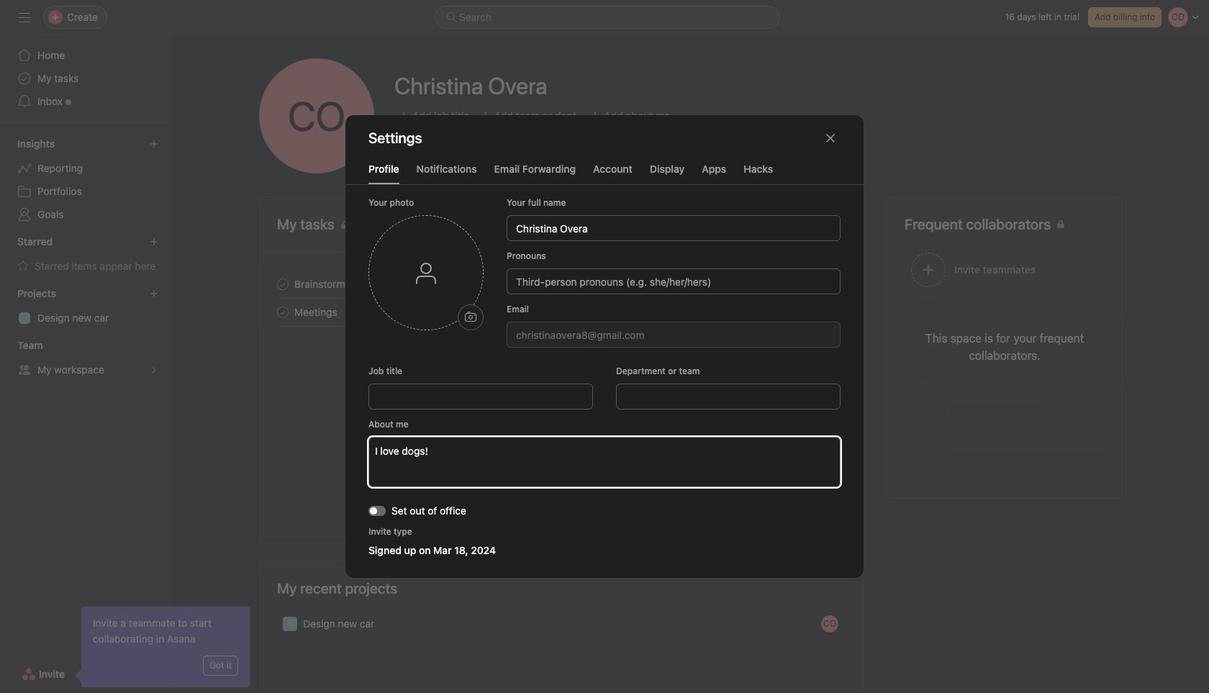 Task type: describe. For each thing, give the bounding box(es) containing it.
projects element
[[0, 281, 173, 333]]

0 horizontal spatial upload new photo image
[[259, 58, 374, 174]]

hide sidebar image
[[19, 12, 30, 23]]

1 mark complete image from the top
[[274, 275, 292, 293]]

starred element
[[0, 229, 173, 281]]

I usually work from 9am-5pm PST. Feel free to assign me a task with a due date anytime. Also, I love dogs! text field
[[369, 437, 841, 488]]

Third-person pronouns (e.g. she/her/hers) text field
[[507, 269, 841, 295]]

list image
[[286, 620, 295, 629]]

teams element
[[0, 333, 173, 385]]



Task type: vqa. For each thing, say whether or not it's contained in the screenshot.
Teams element
yes



Task type: locate. For each thing, give the bounding box(es) containing it.
1 vertical spatial mark complete image
[[274, 304, 292, 321]]

list box
[[435, 6, 781, 29]]

1 mark complete checkbox from the top
[[274, 275, 292, 293]]

tooltip
[[77, 607, 250, 688]]

mark complete checkbox for 2nd list item from the bottom of the page
[[274, 304, 292, 321]]

upload new photo image
[[259, 58, 374, 174], [465, 312, 477, 323]]

2 mark complete checkbox from the top
[[274, 304, 292, 321]]

close this dialog image
[[825, 133, 837, 144]]

3 list item from the top
[[260, 611, 863, 638]]

1 vertical spatial mark complete checkbox
[[274, 304, 292, 321]]

1 horizontal spatial upload new photo image
[[465, 312, 477, 323]]

0 vertical spatial mark complete image
[[274, 275, 292, 293]]

dialog
[[346, 115, 864, 578]]

global element
[[0, 35, 173, 122]]

settings tab list
[[346, 161, 864, 185]]

mark complete checkbox for 3rd list item from the bottom of the page
[[274, 275, 292, 293]]

None text field
[[507, 215, 841, 241], [369, 384, 593, 410], [616, 384, 841, 410], [507, 215, 841, 241], [369, 384, 593, 410], [616, 384, 841, 410]]

2 mark complete image from the top
[[274, 304, 292, 321]]

list item
[[260, 270, 863, 298], [260, 298, 863, 326], [260, 611, 863, 638]]

Mark complete checkbox
[[274, 275, 292, 293], [274, 304, 292, 321]]

0 vertical spatial upload new photo image
[[259, 58, 374, 174]]

0 vertical spatial mark complete checkbox
[[274, 275, 292, 293]]

1 vertical spatial upload new photo image
[[465, 312, 477, 323]]

2 list item from the top
[[260, 298, 863, 326]]

insights element
[[0, 131, 173, 229]]

mark complete image
[[274, 275, 292, 293], [274, 304, 292, 321]]

switch
[[369, 506, 386, 516]]

None text field
[[507, 322, 841, 348]]

1 list item from the top
[[260, 270, 863, 298]]



